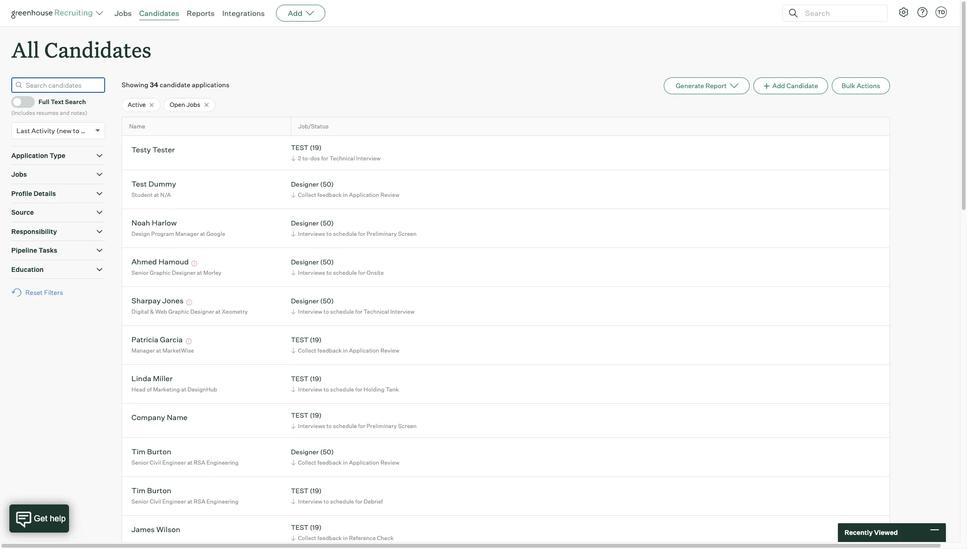 Task type: locate. For each thing, give the bounding box(es) containing it.
schedule up test (19) collect feedback in application review
[[330, 309, 354, 316]]

dummy
[[148, 180, 176, 189]]

feedback inside test (19) collect feedback in reference check
[[318, 535, 342, 542]]

review for test dummy
[[381, 192, 400, 199]]

4 in from the top
[[343, 535, 348, 542]]

to inside designer (50) interview to schedule for technical interview
[[324, 309, 329, 316]]

technical for (19)
[[330, 155, 355, 162]]

senior down company
[[131, 460, 149, 467]]

2 tim burton link from the top
[[131, 487, 171, 498]]

1 tim from the top
[[131, 448, 146, 457]]

jobs left the 'candidates' link
[[115, 8, 132, 18]]

1 vertical spatial tim burton senior civil engineer at rsa engineering
[[131, 487, 239, 506]]

schedule down interview to schedule for holding tank link
[[333, 423, 357, 430]]

in inside test (19) collect feedback in reference check
[[343, 535, 348, 542]]

designer inside designer (50) interview to schedule for technical interview
[[291, 297, 319, 305]]

4 (50) from the top
[[320, 297, 334, 305]]

test for test (19) interview to schedule for holding tank
[[291, 375, 309, 383]]

feedback left reference
[[318, 535, 342, 542]]

tim burton senior civil engineer at rsa engineering for designer
[[131, 448, 239, 467]]

technical right dos
[[330, 155, 355, 162]]

1 vertical spatial civil
[[150, 499, 161, 506]]

Search text field
[[803, 6, 879, 20]]

collect
[[298, 192, 316, 199], [298, 347, 316, 355], [298, 460, 316, 467], [298, 535, 316, 542]]

0 vertical spatial tim burton link
[[131, 448, 171, 459]]

patricia garcia has been in application review for more than 5 days image
[[184, 339, 193, 345]]

all candidates
[[11, 36, 151, 63]]

1 vertical spatial technical
[[364, 309, 389, 316]]

to for designer (50) interview to schedule for technical interview
[[324, 309, 329, 316]]

tim burton link for test
[[131, 487, 171, 498]]

ahmed hamoud link
[[131, 258, 189, 268]]

interviews inside designer (50) interviews to schedule for onsite
[[298, 270, 325, 277]]

0 vertical spatial interviews to schedule for preliminary screen link
[[290, 230, 419, 239]]

3 collect feedback in application review link from the top
[[290, 459, 402, 468]]

tim burton senior civil engineer at rsa engineering
[[131, 448, 239, 467], [131, 487, 239, 506]]

schedule up designer (50) interviews to schedule for onsite
[[333, 231, 357, 238]]

1 vertical spatial name
[[167, 413, 188, 423]]

(50) inside the designer (50) interviews to schedule for preliminary screen
[[320, 220, 334, 228]]

filters
[[44, 289, 63, 297]]

td button
[[934, 5, 949, 20]]

for inside designer (50) interview to schedule for technical interview
[[355, 309, 363, 316]]

preliminary for (19)
[[367, 423, 397, 430]]

noah harlow link
[[131, 219, 177, 229]]

screen inside the designer (50) interviews to schedule for preliminary screen
[[398, 231, 417, 238]]

engineering for designer (50)
[[207, 460, 239, 467]]

schedule inside designer (50) interview to schedule for technical interview
[[330, 309, 354, 316]]

showing 34 candidate applications
[[122, 81, 229, 89]]

testy tester
[[131, 145, 175, 155]]

interview inside test (19) interview to schedule for debrief
[[298, 499, 322, 506]]

noah
[[131, 219, 150, 228]]

3 feedback from the top
[[318, 460, 342, 467]]

education
[[11, 266, 44, 274]]

0 vertical spatial civil
[[150, 460, 161, 467]]

configure image
[[898, 7, 910, 18]]

program
[[151, 231, 174, 238]]

to up designer (50) interview to schedule for technical interview
[[327, 270, 332, 277]]

interviews for designer (50) interviews to schedule for preliminary screen
[[298, 231, 325, 238]]

designer (50) collect feedback in application review down test (19) interviews to schedule for preliminary screen
[[291, 449, 400, 467]]

designer (50) collect feedback in application review down 2 to-dos for technical interview link
[[291, 181, 400, 199]]

application up the designer (50) interviews to schedule for preliminary screen on the left top of the page
[[349, 192, 379, 199]]

schedule inside the designer (50) interviews to schedule for preliminary screen
[[333, 231, 357, 238]]

1 vertical spatial collect feedback in application review link
[[290, 347, 402, 355]]

1 burton from the top
[[147, 448, 171, 457]]

tank
[[386, 386, 399, 394]]

designhub
[[188, 386, 217, 394]]

manager right program
[[175, 231, 199, 238]]

collect feedback in application review link up test (19) interview to schedule for holding tank
[[290, 347, 402, 355]]

1 preliminary from the top
[[367, 231, 397, 238]]

for
[[321, 155, 329, 162], [358, 231, 365, 238], [358, 270, 365, 277], [355, 309, 363, 316], [355, 386, 363, 394], [358, 423, 365, 430], [355, 499, 363, 506]]

preliminary
[[367, 231, 397, 238], [367, 423, 397, 430]]

2 preliminary from the top
[[367, 423, 397, 430]]

1 screen from the top
[[398, 231, 417, 238]]

interviews inside test (19) interviews to schedule for preliminary screen
[[298, 423, 325, 430]]

designer inside designer (50) interviews to schedule for onsite
[[291, 258, 319, 266]]

1 vertical spatial engineer
[[162, 499, 186, 506]]

in up the designer (50) interviews to schedule for preliminary screen on the left top of the page
[[343, 192, 348, 199]]

2 vertical spatial collect feedback in application review link
[[290, 459, 402, 468]]

jones
[[162, 297, 184, 306]]

2 in from the top
[[343, 347, 348, 355]]

marketwise
[[162, 347, 194, 355]]

actions
[[857, 82, 881, 90]]

Search candidates field
[[11, 78, 105, 93]]

add inside popup button
[[288, 8, 303, 18]]

civil
[[150, 460, 161, 467], [150, 499, 161, 506]]

0 vertical spatial preliminary
[[367, 231, 397, 238]]

for for test (19) interview to schedule for debrief
[[355, 499, 363, 506]]

in up test (19) interview to schedule for holding tank
[[343, 347, 348, 355]]

to up designer (50) interviews to schedule for onsite
[[327, 231, 332, 238]]

1 vertical spatial screen
[[398, 423, 417, 430]]

1 horizontal spatial technical
[[364, 309, 389, 316]]

2 civil from the top
[[150, 499, 161, 506]]

0 horizontal spatial manager
[[131, 347, 155, 355]]

collect feedback in application review link up test (19) interview to schedule for debrief at left bottom
[[290, 459, 402, 468]]

senior for test (19)
[[131, 499, 149, 506]]

(19) inside test (19) interview to schedule for holding tank
[[310, 375, 322, 383]]

1 vertical spatial interviews
[[298, 270, 325, 277]]

6 (19) from the top
[[310, 524, 322, 532]]

(50)
[[320, 181, 334, 189], [320, 220, 334, 228], [320, 258, 334, 266], [320, 297, 334, 305], [320, 449, 334, 457]]

responsibility
[[11, 228, 57, 236]]

application inside test (19) collect feedback in application review
[[349, 347, 379, 355]]

1 (50) from the top
[[320, 181, 334, 189]]

0 vertical spatial manager
[[175, 231, 199, 238]]

engineer up wilson
[[162, 499, 186, 506]]

screen inside test (19) interviews to schedule for preliminary screen
[[398, 423, 417, 430]]

job/status
[[298, 123, 329, 130]]

1 rsa from the top
[[194, 460, 205, 467]]

3 interviews from the top
[[298, 423, 325, 430]]

3 collect from the top
[[298, 460, 316, 467]]

1 vertical spatial review
[[381, 347, 400, 355]]

test (19) interviews to schedule for preliminary screen
[[291, 412, 417, 430]]

linda miller link
[[131, 374, 173, 385]]

1 vertical spatial tim burton link
[[131, 487, 171, 498]]

test for test (19) 2 to-dos for technical interview
[[291, 144, 309, 152]]

tim burton link up james wilson
[[131, 487, 171, 498]]

5 (50) from the top
[[320, 449, 334, 457]]

manager down patricia
[[131, 347, 155, 355]]

schedule inside test (19) interviews to schedule for preliminary screen
[[333, 423, 357, 430]]

2 screen from the top
[[398, 423, 417, 430]]

1 vertical spatial designer (50) collect feedback in application review
[[291, 449, 400, 467]]

0 vertical spatial screen
[[398, 231, 417, 238]]

(50) up interviews to schedule for onsite link
[[320, 258, 334, 266]]

1 interviews to schedule for preliminary screen link from the top
[[290, 230, 419, 239]]

1 engineering from the top
[[207, 460, 239, 467]]

engineer down company name link
[[162, 460, 186, 467]]

2 feedback from the top
[[318, 347, 342, 355]]

technical inside test (19) 2 to-dos for technical interview
[[330, 155, 355, 162]]

1 interviews from the top
[[298, 231, 325, 238]]

5 test from the top
[[291, 488, 309, 496]]

to inside test (19) interview to schedule for debrief
[[324, 499, 329, 506]]

to down interview to schedule for holding tank link
[[327, 423, 332, 430]]

(19)
[[310, 144, 322, 152], [310, 336, 322, 344], [310, 375, 322, 383], [310, 412, 322, 420], [310, 488, 322, 496], [310, 524, 322, 532]]

schedule left onsite
[[333, 270, 357, 277]]

0 vertical spatial rsa
[[194, 460, 205, 467]]

0 vertical spatial burton
[[147, 448, 171, 457]]

interviews to schedule for preliminary screen link
[[290, 230, 419, 239], [290, 422, 419, 431]]

0 vertical spatial engineering
[[207, 460, 239, 467]]

interviews inside the designer (50) interviews to schedule for preliminary screen
[[298, 231, 325, 238]]

2 vertical spatial senior
[[131, 499, 149, 506]]

senior down ahmed
[[131, 270, 149, 277]]

0 horizontal spatial technical
[[330, 155, 355, 162]]

2
[[298, 155, 301, 162]]

0 vertical spatial jobs
[[115, 8, 132, 18]]

civil for designer (50)
[[150, 460, 161, 467]]

for for designer (50) interviews to schedule for onsite
[[358, 270, 365, 277]]

2 vertical spatial interviews
[[298, 423, 325, 430]]

candidates right the jobs link
[[139, 8, 179, 18]]

0 vertical spatial tim burton senior civil engineer at rsa engineering
[[131, 448, 239, 467]]

full text search (includes resumes and notes)
[[11, 98, 87, 117]]

tim burton link for designer
[[131, 448, 171, 459]]

preliminary inside the designer (50) interviews to schedule for preliminary screen
[[367, 231, 397, 238]]

(50) for tim burton
[[320, 449, 334, 457]]

4 feedback from the top
[[318, 535, 342, 542]]

to inside test (19) interview to schedule for holding tank
[[324, 386, 329, 394]]

civil up james wilson
[[150, 499, 161, 506]]

schedule left holding
[[330, 386, 354, 394]]

burton up james wilson
[[147, 487, 171, 496]]

jobs right open
[[186, 101, 200, 109]]

(50) down 2 to-dos for technical interview link
[[320, 181, 334, 189]]

1 (19) from the top
[[310, 144, 322, 152]]

patricia
[[131, 336, 158, 345]]

to up test (19) collect feedback in application review
[[324, 309, 329, 316]]

to up test (19) collect feedback in reference check
[[324, 499, 329, 506]]

manager inside noah harlow design program manager at google
[[175, 231, 199, 238]]

at inside linda miller head of marketing at designhub
[[181, 386, 186, 394]]

0 horizontal spatial name
[[129, 123, 145, 130]]

candidate
[[160, 81, 190, 89]]

graphic down jones
[[168, 309, 189, 316]]

1 feedback from the top
[[318, 192, 342, 199]]

2 burton from the top
[[147, 487, 171, 496]]

tim up james
[[131, 487, 146, 496]]

preliminary inside test (19) interviews to schedule for preliminary screen
[[367, 423, 397, 430]]

(19) inside test (19) interview to schedule for debrief
[[310, 488, 322, 496]]

1 vertical spatial jobs
[[186, 101, 200, 109]]

3 in from the top
[[343, 460, 348, 467]]

0 horizontal spatial add
[[288, 8, 303, 18]]

pipeline
[[11, 247, 37, 255]]

(19) inside test (19) collect feedback in reference check
[[310, 524, 322, 532]]

2 vertical spatial review
[[381, 460, 400, 467]]

1 test from the top
[[291, 144, 309, 152]]

search
[[65, 98, 86, 106]]

2 rsa from the top
[[194, 499, 205, 506]]

add for add candidate
[[773, 82, 785, 90]]

4 collect from the top
[[298, 535, 316, 542]]

1 horizontal spatial manager
[[175, 231, 199, 238]]

tim burton link
[[131, 448, 171, 459], [131, 487, 171, 498]]

feedback
[[318, 192, 342, 199], [318, 347, 342, 355], [318, 460, 342, 467], [318, 535, 342, 542]]

4 (19) from the top
[[310, 412, 322, 420]]

greenhouse recruiting image
[[11, 8, 96, 19]]

1 horizontal spatial add
[[773, 82, 785, 90]]

company name
[[131, 413, 188, 423]]

to up test (19) interviews to schedule for preliminary screen
[[324, 386, 329, 394]]

schedule for test (19) interviews to schedule for preliminary screen
[[333, 423, 357, 430]]

2 designer (50) collect feedback in application review from the top
[[291, 449, 400, 467]]

bulk actions link
[[832, 78, 890, 94]]

reset filters
[[25, 289, 63, 297]]

test inside test (19) collect feedback in reference check
[[291, 524, 309, 532]]

tim burton senior civil engineer at rsa engineering down company name link
[[131, 448, 239, 467]]

(19) inside test (19) interviews to schedule for preliminary screen
[[310, 412, 322, 420]]

schedule for designer (50) interview to schedule for technical interview
[[330, 309, 354, 316]]

feedback down 2 to-dos for technical interview link
[[318, 192, 342, 199]]

1 designer (50) collect feedback in application review from the top
[[291, 181, 400, 199]]

onsite
[[367, 270, 384, 277]]

profile details
[[11, 190, 56, 198]]

1 civil from the top
[[150, 460, 161, 467]]

2 collect from the top
[[298, 347, 316, 355]]

tim burton link down company
[[131, 448, 171, 459]]

schedule inside test (19) interview to schedule for holding tank
[[330, 386, 354, 394]]

civil down company name link
[[150, 460, 161, 467]]

engineer for designer (50)
[[162, 460, 186, 467]]

1 vertical spatial interviews to schedule for preliminary screen link
[[290, 422, 419, 431]]

test for test (19) collect feedback in reference check
[[291, 524, 309, 532]]

for inside test (19) interviews to schedule for preliminary screen
[[358, 423, 365, 430]]

0 vertical spatial tim
[[131, 448, 146, 457]]

designer inside the designer (50) interviews to schedule for preliminary screen
[[291, 220, 319, 228]]

at
[[154, 192, 159, 199], [200, 231, 205, 238], [197, 270, 202, 277], [215, 309, 221, 316], [156, 347, 161, 355], [181, 386, 186, 394], [187, 460, 193, 467], [187, 499, 193, 506]]

for left debrief
[[355, 499, 363, 506]]

candidate
[[787, 82, 818, 90]]

1 tim burton senior civil engineer at rsa engineering from the top
[[131, 448, 239, 467]]

add
[[288, 8, 303, 18], [773, 82, 785, 90]]

(50) up the interview to schedule for technical interview link
[[320, 297, 334, 305]]

for inside designer (50) interviews to schedule for onsite
[[358, 270, 365, 277]]

feedback up test (19) interview to schedule for debrief at left bottom
[[318, 460, 342, 467]]

6 test from the top
[[291, 524, 309, 532]]

5 (19) from the top
[[310, 488, 322, 496]]

test inside test (19) 2 to-dos for technical interview
[[291, 144, 309, 152]]

test
[[131, 180, 147, 189]]

debrief
[[364, 499, 383, 506]]

3 (19) from the top
[[310, 375, 322, 383]]

check
[[377, 535, 394, 542]]

web
[[155, 309, 167, 316]]

tim burton senior civil engineer at rsa engineering for test
[[131, 487, 239, 506]]

1 tim burton link from the top
[[131, 448, 171, 459]]

2 senior from the top
[[131, 460, 149, 467]]

2 interviews to schedule for preliminary screen link from the top
[[290, 422, 419, 431]]

test inside test (19) collect feedback in application review
[[291, 336, 309, 344]]

n/a
[[160, 192, 171, 199]]

1 vertical spatial tim
[[131, 487, 146, 496]]

candidates down the jobs link
[[44, 36, 151, 63]]

0 vertical spatial senior
[[131, 270, 149, 277]]

designer for senior civil engineer at rsa engineering
[[291, 449, 319, 457]]

in for manager at marketwise
[[343, 347, 348, 355]]

3 review from the top
[[381, 460, 400, 467]]

1 vertical spatial senior
[[131, 460, 149, 467]]

profile
[[11, 190, 32, 198]]

2 tim burton senior civil engineer at rsa engineering from the top
[[131, 487, 239, 506]]

preliminary up onsite
[[367, 231, 397, 238]]

to inside test (19) interviews to schedule for preliminary screen
[[327, 423, 332, 430]]

technical inside designer (50) interview to schedule for technical interview
[[364, 309, 389, 316]]

1 in from the top
[[343, 192, 348, 199]]

(19) for test (19) collect feedback in application review
[[310, 336, 322, 344]]

(19) inside test (19) 2 to-dos for technical interview
[[310, 144, 322, 152]]

in up test (19) interview to schedule for debrief at left bottom
[[343, 460, 348, 467]]

2 review from the top
[[381, 347, 400, 355]]

interviews for test (19) interviews to schedule for preliminary screen
[[298, 423, 325, 430]]

application for student at n/a
[[349, 192, 379, 199]]

for up designer (50) interviews to schedule for onsite
[[358, 231, 365, 238]]

2 (50) from the top
[[320, 220, 334, 228]]

2 engineer from the top
[[162, 499, 186, 506]]

reports
[[187, 8, 215, 18]]

designer (50) collect feedback in application review for burton
[[291, 449, 400, 467]]

senior graphic designer at morley
[[131, 270, 221, 277]]

2 interviews from the top
[[298, 270, 325, 277]]

0 vertical spatial collect feedback in application review link
[[290, 191, 402, 200]]

schedule up test (19) collect feedback in reference check
[[330, 499, 354, 506]]

engineer
[[162, 460, 186, 467], [162, 499, 186, 506]]

0 vertical spatial add
[[288, 8, 303, 18]]

for for designer (50) interview to schedule for technical interview
[[355, 309, 363, 316]]

1 review from the top
[[381, 192, 400, 199]]

in left reference
[[343, 535, 348, 542]]

interview
[[356, 155, 381, 162], [298, 309, 322, 316], [390, 309, 415, 316], [298, 386, 322, 394], [298, 499, 322, 506]]

technical down onsite
[[364, 309, 389, 316]]

for up test (19) collect feedback in application review
[[355, 309, 363, 316]]

(19) for test (19) interview to schedule for holding tank
[[310, 375, 322, 383]]

of
[[147, 386, 152, 394]]

1 vertical spatial rsa
[[194, 499, 205, 506]]

feedback up test (19) interview to schedule for holding tank
[[318, 347, 342, 355]]

(new
[[56, 127, 72, 135]]

senior up james
[[131, 499, 149, 506]]

0 vertical spatial technical
[[330, 155, 355, 162]]

1 engineer from the top
[[162, 460, 186, 467]]

for for test (19) interview to schedule for holding tank
[[355, 386, 363, 394]]

showing
[[122, 81, 148, 89]]

(50) up designer (50) interviews to schedule for onsite
[[320, 220, 334, 228]]

candidates link
[[139, 8, 179, 18]]

interviews to schedule for preliminary screen link up designer (50) interviews to schedule for onsite
[[290, 230, 419, 239]]

old)
[[81, 127, 93, 135]]

recently viewed
[[845, 529, 898, 537]]

review inside test (19) collect feedback in application review
[[381, 347, 400, 355]]

in inside test (19) collect feedback in application review
[[343, 347, 348, 355]]

candidate reports are now available! apply filters and select "view in app" element
[[664, 78, 750, 94]]

0 vertical spatial interviews
[[298, 231, 325, 238]]

0 vertical spatial review
[[381, 192, 400, 199]]

for left onsite
[[358, 270, 365, 277]]

for inside test (19) 2 to-dos for technical interview
[[321, 155, 329, 162]]

manager
[[175, 231, 199, 238], [131, 347, 155, 355]]

all
[[11, 36, 39, 63]]

2 collect feedback in application review link from the top
[[290, 347, 402, 355]]

in
[[343, 192, 348, 199], [343, 347, 348, 355], [343, 460, 348, 467], [343, 535, 348, 542]]

for inside the designer (50) interviews to schedule for preliminary screen
[[358, 231, 365, 238]]

collect feedback in application review link up the designer (50) interviews to schedule for preliminary screen on the left top of the page
[[290, 191, 402, 200]]

for for test (19) 2 to-dos for technical interview
[[321, 155, 329, 162]]

reset
[[25, 289, 43, 297]]

application
[[11, 152, 48, 160], [349, 192, 379, 199], [349, 347, 379, 355], [349, 460, 379, 467]]

to inside designer (50) interviews to schedule for onsite
[[327, 270, 332, 277]]

interviews to schedule for preliminary screen link down interview to schedule for holding tank link
[[290, 422, 419, 431]]

for inside test (19) interview to schedule for holding tank
[[355, 386, 363, 394]]

4 test from the top
[[291, 412, 309, 420]]

(50) down test (19) interviews to schedule for preliminary screen
[[320, 449, 334, 457]]

hamoud
[[159, 258, 189, 267]]

burton down company name link
[[147, 448, 171, 457]]

1 vertical spatial manager
[[131, 347, 155, 355]]

2 engineering from the top
[[207, 499, 239, 506]]

2 (19) from the top
[[310, 336, 322, 344]]

to left 'old)'
[[73, 127, 79, 135]]

graphic down 'ahmed hamoud' link
[[150, 270, 171, 277]]

to for test (19) interviews to schedule for preliminary screen
[[327, 423, 332, 430]]

screen
[[398, 231, 417, 238], [398, 423, 417, 430]]

name right company
[[167, 413, 188, 423]]

james wilson
[[131, 526, 180, 535]]

notes)
[[71, 110, 87, 117]]

senior for designer (50)
[[131, 460, 149, 467]]

interview inside test (19) interview to schedule for holding tank
[[298, 386, 322, 394]]

for left holding
[[355, 386, 363, 394]]

interviews to schedule for preliminary screen link for (19)
[[290, 422, 419, 431]]

application up debrief
[[349, 460, 379, 467]]

1 collect feedback in application review link from the top
[[290, 191, 402, 200]]

for right dos
[[321, 155, 329, 162]]

2 tim from the top
[[131, 487, 146, 496]]

2 horizontal spatial jobs
[[186, 101, 200, 109]]

test (19) interview to schedule for holding tank
[[291, 375, 399, 394]]

0 vertical spatial name
[[129, 123, 145, 130]]

jobs up profile
[[11, 171, 27, 179]]

1 vertical spatial preliminary
[[367, 423, 397, 430]]

collect for senior civil engineer at rsa engineering
[[298, 460, 316, 467]]

jobs
[[115, 8, 132, 18], [186, 101, 200, 109], [11, 171, 27, 179]]

3 senior from the top
[[131, 499, 149, 506]]

1 horizontal spatial jobs
[[115, 8, 132, 18]]

schedule inside test (19) interview to schedule for debrief
[[330, 499, 354, 506]]

to inside the designer (50) interviews to schedule for preliminary screen
[[327, 231, 332, 238]]

screen for (50)
[[398, 231, 417, 238]]

1 vertical spatial engineering
[[207, 499, 239, 506]]

application up test (19) interview to schedule for holding tank
[[349, 347, 379, 355]]

for down holding
[[358, 423, 365, 430]]

collect inside test (19) collect feedback in application review
[[298, 347, 316, 355]]

schedule inside designer (50) interviews to schedule for onsite
[[333, 270, 357, 277]]

1 vertical spatial add
[[773, 82, 785, 90]]

preliminary down holding
[[367, 423, 397, 430]]

3 test from the top
[[291, 375, 309, 383]]

to for test (19) interview to schedule for holding tank
[[324, 386, 329, 394]]

1 collect from the top
[[298, 192, 316, 199]]

0 vertical spatial engineer
[[162, 460, 186, 467]]

1 horizontal spatial name
[[167, 413, 188, 423]]

to-
[[303, 155, 310, 162]]

1 vertical spatial burton
[[147, 487, 171, 496]]

(19) inside test (19) collect feedback in application review
[[310, 336, 322, 344]]

feedback inside test (19) collect feedback in application review
[[318, 347, 342, 355]]

test inside test (19) interviews to schedule for preliminary screen
[[291, 412, 309, 420]]

to for last activity (new to old)
[[73, 127, 79, 135]]

0 vertical spatial designer (50) collect feedback in application review
[[291, 181, 400, 199]]

0 horizontal spatial jobs
[[11, 171, 27, 179]]

name down active
[[129, 123, 145, 130]]

name
[[129, 123, 145, 130], [167, 413, 188, 423]]

2 test from the top
[[291, 336, 309, 344]]

tim down company
[[131, 448, 146, 457]]

for inside test (19) interview to schedule for debrief
[[355, 499, 363, 506]]

3 (50) from the top
[[320, 258, 334, 266]]

test inside test (19) interview to schedule for debrief
[[291, 488, 309, 496]]

(50) for test dummy
[[320, 181, 334, 189]]

tim burton senior civil engineer at rsa engineering up wilson
[[131, 487, 239, 506]]

sharpay jones link
[[131, 297, 184, 307]]

james
[[131, 526, 155, 535]]

senior
[[131, 270, 149, 277], [131, 460, 149, 467], [131, 499, 149, 506]]

test inside test (19) interview to schedule for holding tank
[[291, 375, 309, 383]]

source
[[11, 209, 34, 217]]



Task type: vqa. For each thing, say whether or not it's contained in the screenshot.


Task type: describe. For each thing, give the bounding box(es) containing it.
design
[[131, 231, 150, 238]]

text
[[51, 98, 64, 106]]

test for test (19) interview to schedule for debrief
[[291, 488, 309, 496]]

ahmed hamoud
[[131, 258, 189, 267]]

feedback for manager at marketwise
[[318, 347, 342, 355]]

(50) inside designer (50) interview to schedule for technical interview
[[320, 297, 334, 305]]

head
[[131, 386, 146, 394]]

interview for designer (50) interview to schedule for technical interview
[[298, 309, 322, 316]]

open jobs
[[170, 101, 200, 109]]

(19) for test (19) 2 to-dos for technical interview
[[310, 144, 322, 152]]

to for test (19) interview to schedule for debrief
[[324, 499, 329, 506]]

designer (50) interview to schedule for technical interview
[[291, 297, 415, 316]]

2 to-dos for technical interview link
[[290, 154, 383, 163]]

add candidate link
[[754, 78, 828, 94]]

tester
[[153, 145, 175, 155]]

type
[[50, 152, 65, 160]]

checkmark image
[[15, 98, 23, 105]]

2 vertical spatial jobs
[[11, 171, 27, 179]]

schedule for designer (50) interviews to schedule for onsite
[[333, 270, 357, 277]]

collect for student at n/a
[[298, 192, 316, 199]]

engineering for test (19)
[[207, 499, 239, 506]]

feedback for senior civil engineer at rsa engineering
[[318, 460, 342, 467]]

testy tester link
[[131, 145, 175, 156]]

engineer for test (19)
[[162, 499, 186, 506]]

activity
[[31, 127, 55, 135]]

morley
[[203, 270, 221, 277]]

add for add
[[288, 8, 303, 18]]

active
[[128, 101, 146, 109]]

collect inside test (19) collect feedback in reference check
[[298, 535, 316, 542]]

td
[[938, 9, 945, 15]]

dos
[[310, 155, 320, 162]]

interviews to schedule for preliminary screen link for (50)
[[290, 230, 419, 239]]

designer for student at n/a
[[291, 181, 319, 189]]

screen for (19)
[[398, 423, 417, 430]]

for for test (19) interviews to schedule for preliminary screen
[[358, 423, 365, 430]]

(19) for test (19) interviews to schedule for preliminary screen
[[310, 412, 322, 420]]

schedule for test (19) interview to schedule for debrief
[[330, 499, 354, 506]]

34
[[150, 81, 158, 89]]

at inside test dummy student at n/a
[[154, 192, 159, 199]]

reference
[[349, 535, 376, 542]]

interview to schedule for debrief link
[[290, 498, 385, 507]]

tim for test
[[131, 487, 146, 496]]

applications
[[192, 81, 229, 89]]

designer (50) collect feedback in application review for dummy
[[291, 181, 400, 199]]

patricia garcia link
[[131, 336, 183, 346]]

testy
[[131, 145, 151, 155]]

&
[[150, 309, 154, 316]]

generate
[[676, 82, 704, 90]]

james wilson link
[[131, 526, 180, 537]]

designer for senior graphic designer at morley
[[291, 258, 319, 266]]

application for manager at marketwise
[[349, 347, 379, 355]]

interviews for designer (50) interviews to schedule for onsite
[[298, 270, 325, 277]]

1 vertical spatial graphic
[[168, 309, 189, 316]]

tim for designer
[[131, 448, 146, 457]]

google
[[206, 231, 225, 238]]

schedule for designer (50) interviews to schedule for preliminary screen
[[333, 231, 357, 238]]

reports link
[[187, 8, 215, 18]]

rsa for test (19)
[[194, 499, 205, 506]]

add button
[[276, 5, 326, 22]]

interview for test (19) interview to schedule for holding tank
[[298, 386, 322, 394]]

(19) for test (19) interview to schedule for debrief
[[310, 488, 322, 496]]

holding
[[364, 386, 385, 394]]

linda miller head of marketing at designhub
[[131, 374, 217, 394]]

application type
[[11, 152, 65, 160]]

full
[[39, 98, 49, 106]]

review for tim burton
[[381, 460, 400, 467]]

last activity (new to old)
[[16, 127, 93, 135]]

to for designer (50) interviews to schedule for onsite
[[327, 270, 332, 277]]

reset filters button
[[11, 284, 68, 302]]

schedule for test (19) interview to schedule for holding tank
[[330, 386, 354, 394]]

interview for test (19) interview to schedule for debrief
[[298, 499, 322, 506]]

harlow
[[152, 219, 177, 228]]

(50) for noah harlow
[[320, 220, 334, 228]]

application for senior civil engineer at rsa engineering
[[349, 460, 379, 467]]

test (19) collect feedback in application review
[[291, 336, 400, 355]]

patricia garcia
[[131, 336, 183, 345]]

sharpay
[[131, 297, 161, 306]]

for for designer (50) interviews to schedule for preliminary screen
[[358, 231, 365, 238]]

rsa for designer (50)
[[194, 460, 205, 467]]

garcia
[[160, 336, 183, 345]]

designer (50) interviews to schedule for preliminary screen
[[291, 220, 417, 238]]

xeometry
[[222, 309, 248, 316]]

preliminary for (50)
[[367, 231, 397, 238]]

interview to schedule for technical interview link
[[290, 308, 417, 316]]

designer for digital & web graphic designer at xeometry
[[291, 297, 319, 305]]

miller
[[153, 374, 173, 384]]

add candidate
[[773, 82, 818, 90]]

pipeline tasks
[[11, 247, 57, 255]]

1 vertical spatial candidates
[[44, 36, 151, 63]]

civil for test (19)
[[150, 499, 161, 506]]

integrations link
[[222, 8, 265, 18]]

last activity (new to old) option
[[16, 127, 93, 135]]

designer for design program manager at google
[[291, 220, 319, 228]]

linda
[[131, 374, 151, 384]]

feedback for student at n/a
[[318, 192, 342, 199]]

collect for manager at marketwise
[[298, 347, 316, 355]]

td button
[[936, 7, 947, 18]]

open
[[170, 101, 185, 109]]

test dummy student at n/a
[[131, 180, 176, 199]]

in for student at n/a
[[343, 192, 348, 199]]

in for senior civil engineer at rsa engineering
[[343, 460, 348, 467]]

test (19) collect feedback in reference check
[[291, 524, 394, 542]]

application down last at top
[[11, 152, 48, 160]]

technical for (50)
[[364, 309, 389, 316]]

sharpay jones
[[131, 297, 184, 306]]

(19) for test (19) collect feedback in reference check
[[310, 524, 322, 532]]

integrations
[[222, 8, 265, 18]]

noah harlow design program manager at google
[[131, 219, 225, 238]]

burton for designer
[[147, 448, 171, 457]]

test (19) interview to schedule for debrief
[[291, 488, 383, 506]]

at inside noah harlow design program manager at google
[[200, 231, 205, 238]]

burton for test
[[147, 487, 171, 496]]

bulk actions
[[842, 82, 881, 90]]

interview inside test (19) 2 to-dos for technical interview
[[356, 155, 381, 162]]

interviews to schedule for onsite link
[[290, 269, 386, 278]]

1 senior from the top
[[131, 270, 149, 277]]

digital & web graphic designer at xeometry
[[131, 309, 248, 316]]

test for test (19) collect feedback in application review
[[291, 336, 309, 344]]

tasks
[[39, 247, 57, 255]]

collect feedback in application review link for burton
[[290, 459, 402, 468]]

digital
[[131, 309, 149, 316]]

report
[[706, 82, 727, 90]]

bulk
[[842, 82, 856, 90]]

(50) inside designer (50) interviews to schedule for onsite
[[320, 258, 334, 266]]

0 vertical spatial candidates
[[139, 8, 179, 18]]

ahmed hamoud has been in onsite for more than 21 days image
[[190, 261, 199, 267]]

wilson
[[156, 526, 180, 535]]

generate report
[[676, 82, 727, 90]]

sharpay jones has been in technical interview for more than 14 days image
[[185, 300, 194, 306]]

marketing
[[153, 386, 180, 394]]

last
[[16, 127, 30, 135]]

ahmed
[[131, 258, 157, 267]]

to for designer (50) interviews to schedule for preliminary screen
[[327, 231, 332, 238]]

and
[[60, 110, 70, 117]]

collect feedback in application review link for dummy
[[290, 191, 402, 200]]

test for test (19) interviews to schedule for preliminary screen
[[291, 412, 309, 420]]

0 vertical spatial graphic
[[150, 270, 171, 277]]



